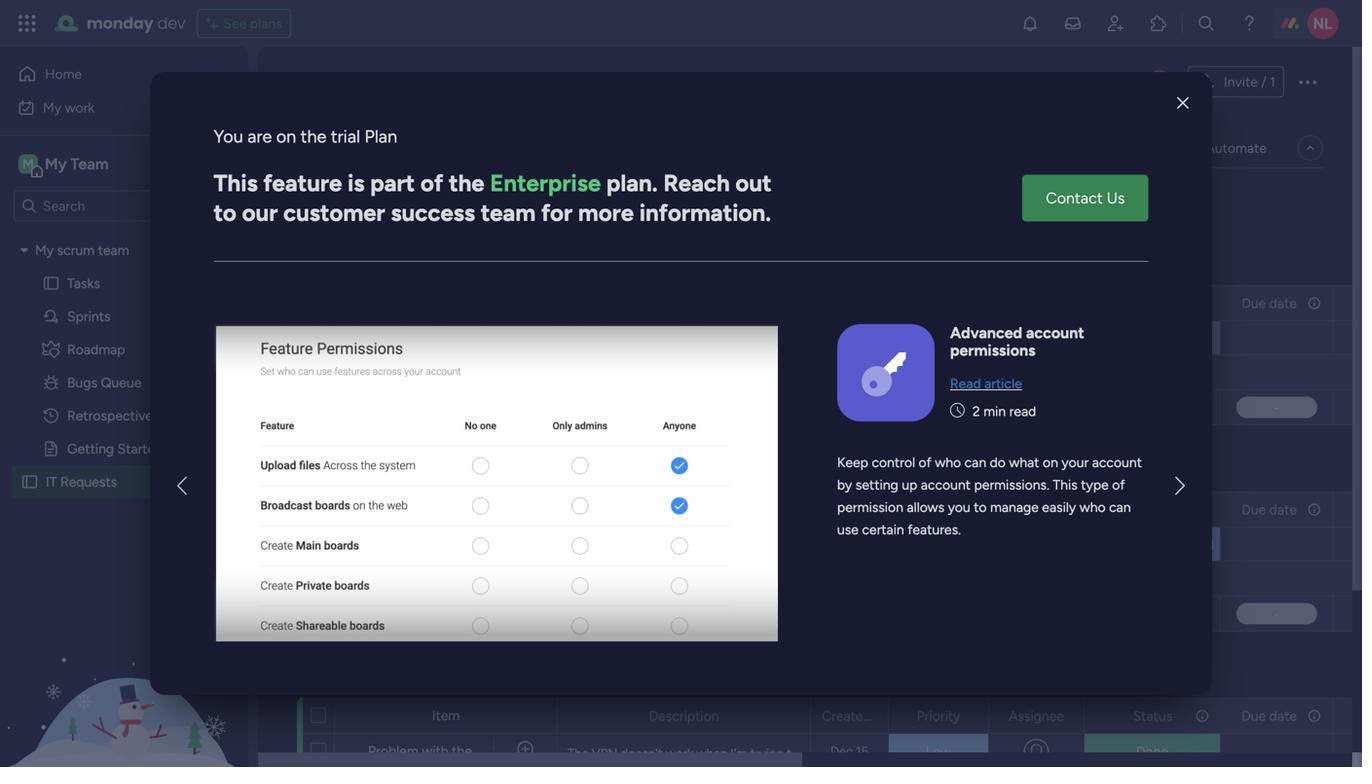Task type: vqa. For each thing, say whether or not it's contained in the screenshot.
third Due date from the top
yes



Task type: describe. For each thing, give the bounding box(es) containing it.
public board image
[[42, 274, 60, 293]]

started
[[117, 441, 163, 457]]

you are on the trial plan
[[214, 126, 397, 147]]

2 horizontal spatial for
[[1141, 537, 1158, 554]]

2 min read
[[973, 403, 1036, 419]]

us
[[1107, 189, 1125, 207]]

plan. reach out to our customer success team for more information.
[[214, 169, 772, 227]]

see plans button
[[197, 9, 291, 38]]

work right keyword
[[736, 333, 764, 349]]

by
[[837, 477, 852, 493]]

v2 search image
[[422, 189, 436, 211]]

to inside "keep control of who can do what on your account by setting up account permissions. this type of permission allows you to manage easily who can use certain features."
[[974, 499, 987, 516]]

waiting
[[1091, 537, 1137, 554]]

1 vertical spatial it requests
[[46, 474, 117, 490]]

team
[[71, 155, 109, 173]]

hidden columns image
[[768, 190, 799, 209]]

bugs
[[67, 374, 97, 391]]

the for the internet for guests doesn't work
[[368, 537, 391, 553]]

3 due date from the top
[[1242, 708, 1297, 724]]

i need a new keywords
[[368, 330, 506, 347]]

permission
[[837, 499, 904, 516]]

plan
[[365, 126, 397, 147]]

description for second description field from the top
[[649, 708, 719, 724]]

item
[[432, 707, 460, 724]]

15 for i need a new keywords
[[856, 331, 869, 347]]

3 due from the top
[[1242, 708, 1266, 724]]

tried
[[589, 539, 616, 555]]

out
[[735, 169, 772, 197]]

priority for 2nd priority field
[[917, 708, 960, 724]]

my scrum team
[[35, 242, 129, 259]]

0 horizontal spatial this
[[214, 169, 258, 197]]

min
[[984, 403, 1006, 419]]

sort
[[725, 191, 751, 208]]

from
[[848, 746, 875, 761]]

new requests
[[335, 253, 460, 278]]

invite / 1
[[1224, 74, 1276, 90]]

read article
[[950, 375, 1022, 392]]

doesn't down use
[[803, 539, 845, 555]]

regular
[[668, 539, 708, 555]]

is
[[348, 169, 365, 197]]

invite members image
[[1106, 14, 1126, 33]]

trying
[[750, 746, 784, 761]]

workspace image
[[19, 153, 38, 175]]

3 date from the top
[[1269, 708, 1297, 724]]

new
[[419, 330, 445, 347]]

on inside "keep control of who can do what on your account by setting up account permissions. this type of permission allows you to manage easily who can use certain features."
[[1043, 454, 1058, 471]]

sprints
[[67, 308, 110, 325]]

3 due date field from the top
[[1237, 705, 1302, 727]]

scrum
[[57, 242, 95, 259]]

1 vertical spatial can
[[1109, 499, 1131, 516]]

done
[[1136, 743, 1169, 760]]

are
[[248, 126, 272, 147]]

at for second 'created at' field from the bottom
[[875, 501, 887, 518]]

manage
[[990, 499, 1039, 516]]

created for second 'created at' field from the bottom
[[822, 501, 871, 518]]

the left regular
[[647, 539, 665, 555]]

up
[[902, 477, 918, 493]]

working on it
[[335, 460, 452, 484]]

show board description image
[[442, 72, 466, 92]]

list box containing my scrum team
[[0, 230, 248, 761]]

0 horizontal spatial account
[[921, 477, 971, 493]]

search everything image
[[1197, 14, 1216, 33]]

status for assignee
[[1133, 708, 1173, 724]]

the internet for guests doesn't work
[[368, 537, 589, 553]]

person button
[[505, 184, 590, 215]]

permissions.
[[974, 477, 1050, 493]]

1 horizontal spatial it
[[296, 65, 315, 98]]

password
[[711, 539, 765, 555]]

roadmap
[[67, 341, 125, 358]]

internet
[[394, 537, 442, 553]]

my work button
[[12, 92, 209, 123]]

you
[[948, 499, 970, 516]]

dec for problem with the vpn
[[831, 744, 853, 759]]

work left tried
[[559, 537, 589, 553]]

2 date from the top
[[1269, 501, 1297, 518]]

read
[[950, 375, 981, 392]]

new
[[335, 253, 373, 278]]

dec 15 for i need a new keywords
[[831, 331, 869, 347]]

i'm
[[731, 746, 747, 761]]

a
[[409, 330, 416, 347]]

1 vertical spatial account
[[1092, 454, 1142, 471]]

keyword
[[640, 333, 688, 349]]

trial
[[331, 126, 360, 147]]

person
[[537, 191, 578, 208]]

my for my team
[[45, 155, 67, 173]]

the right v2 search image
[[449, 169, 484, 197]]

see plans
[[223, 15, 282, 32]]

easily
[[1042, 499, 1076, 516]]

guests
[[466, 537, 507, 553]]

sort button
[[694, 184, 762, 215]]

plan.
[[607, 169, 658, 197]]

and
[[768, 539, 789, 555]]

notifications image
[[1020, 14, 1040, 33]]

what
[[1009, 454, 1039, 471]]

reach
[[663, 169, 730, 197]]

0 horizontal spatial on
[[276, 126, 296, 147]]

retrospectives
[[67, 407, 159, 424]]

control
[[872, 454, 915, 471]]

0 horizontal spatial team
[[98, 242, 129, 259]]

invite
[[1224, 74, 1258, 90]]

allows
[[907, 499, 945, 516]]

Working on it field
[[330, 460, 457, 485]]

setting
[[856, 477, 899, 493]]

activity
[[1096, 74, 1143, 90]]

1 vertical spatial who
[[1080, 499, 1106, 516]]

advanced
[[950, 324, 1022, 342]]

0 horizontal spatial vpn
[[475, 743, 503, 759]]

queue
[[101, 374, 142, 391]]

doesn't left 'when'
[[621, 746, 663, 761]]

waiting for approval
[[1091, 537, 1214, 554]]

contact us button
[[1023, 175, 1148, 222]]

arrow left new image
[[177, 472, 187, 501]]

workspace selection element
[[19, 152, 112, 178]]

/
[[1261, 74, 1267, 90]]

permissions
[[950, 341, 1036, 360]]

IT Requests field
[[291, 65, 434, 98]]

doesn't right keyword
[[691, 333, 733, 349]]

at for 1st 'created at' field from the bottom
[[875, 708, 887, 724]]

apps image
[[1149, 14, 1168, 33]]

collapse board header image
[[1303, 140, 1318, 156]]

doesn't left we
[[511, 537, 556, 553]]

monday
[[87, 12, 153, 34]]

approval
[[1162, 537, 1214, 554]]

bugs queue
[[67, 374, 142, 391]]

previous
[[588, 333, 636, 349]]

table
[[358, 140, 390, 156]]

requests for it requests field on the left of the page
[[321, 65, 429, 98]]

lottie animation image
[[0, 571, 248, 767]]

you
[[214, 126, 243, 147]]

2 due date field from the top
[[1237, 499, 1302, 520]]

created for 1st 'created at' field from the bottom
[[822, 708, 871, 724]]

low for problem with the vpn
[[926, 743, 951, 760]]



Task type: locate. For each thing, give the bounding box(es) containing it.
1 vertical spatial due date field
[[1237, 499, 1302, 520]]

account
[[1026, 324, 1085, 342], [1092, 454, 1142, 471], [921, 477, 971, 493]]

help image
[[1240, 14, 1259, 33]]

status field for assignee
[[1128, 705, 1177, 727]]

0 vertical spatial 15
[[856, 331, 869, 347]]

1 horizontal spatial of
[[919, 454, 932, 471]]

created at
[[822, 501, 887, 518], [822, 708, 887, 724]]

for inside plan. reach out to our customer success team for more information.
[[541, 199, 573, 227]]

main
[[325, 140, 354, 156]]

2 vertical spatial account
[[921, 477, 971, 493]]

your
[[1062, 454, 1089, 471]]

2 status from the top
[[1133, 708, 1173, 724]]

0 vertical spatial public board image
[[42, 440, 60, 458]]

article
[[985, 375, 1022, 392]]

on left your
[[1043, 454, 1058, 471]]

1 vertical spatial it
[[46, 474, 57, 490]]

work
[[65, 99, 95, 116], [736, 333, 764, 349], [559, 537, 589, 553], [848, 539, 876, 555], [666, 746, 693, 761]]

to inside plan. reach out to our customer success team for more information.
[[214, 199, 237, 227]]

2 vertical spatial to
[[787, 746, 799, 761]]

team down enterprise
[[481, 199, 536, 227]]

account up you
[[921, 477, 971, 493]]

1 status field from the top
[[1128, 499, 1177, 520]]

filter button
[[596, 184, 688, 215]]

working
[[335, 460, 409, 484]]

this
[[214, 169, 258, 197], [1053, 477, 1078, 493]]

1 horizontal spatial for
[[541, 199, 573, 227]]

need
[[375, 330, 406, 347]]

0 vertical spatial status field
[[1128, 499, 1177, 520]]

requests inside list box
[[60, 474, 117, 490]]

we
[[568, 539, 586, 555]]

caret down image
[[20, 243, 28, 257]]

keep control of who can do what on your account by setting up account permissions. this type of permission allows you to manage easily who can use certain features.
[[837, 454, 1142, 538]]

0 vertical spatial description
[[649, 501, 719, 518]]

status up done
[[1133, 708, 1173, 724]]

1 vertical spatial assignee
[[1009, 708, 1064, 724]]

low
[[926, 331, 951, 347], [926, 743, 951, 760]]

for left guests
[[445, 537, 463, 553]]

2 vertical spatial of
[[1112, 477, 1125, 493]]

1 vertical spatial low
[[926, 743, 951, 760]]

0 vertical spatial this
[[214, 169, 258, 197]]

0 vertical spatial of
[[421, 169, 443, 197]]

0 vertical spatial due
[[1242, 295, 1266, 312]]

1 horizontal spatial the
[[568, 746, 589, 761]]

0 vertical spatial account
[[1026, 324, 1085, 342]]

2 horizontal spatial of
[[1112, 477, 1125, 493]]

0 vertical spatial team
[[481, 199, 536, 227]]

2 dec 15 from the top
[[831, 537, 869, 553]]

v2 clock thin image
[[950, 400, 965, 422]]

2 vertical spatial dec
[[831, 744, 853, 759]]

home button
[[12, 58, 209, 90]]

it requests
[[296, 65, 429, 98], [46, 474, 117, 490]]

inbox image
[[1063, 14, 1083, 33]]

keywords
[[448, 330, 506, 347]]

work down use
[[848, 539, 876, 555]]

2 vertical spatial dec 15
[[831, 744, 869, 759]]

close image
[[1177, 96, 1189, 110]]

this inside "keep control of who can do what on your account by setting up account permissions. this type of permission allows you to manage easily who can use certain features."
[[1053, 477, 1078, 493]]

0 vertical spatial can
[[965, 454, 986, 471]]

list box
[[0, 230, 248, 761]]

1 horizontal spatial can
[[1109, 499, 1131, 516]]

my work
[[43, 99, 95, 116]]

1 15 from the top
[[856, 331, 869, 347]]

description field up 'when'
[[644, 705, 724, 727]]

this up our
[[214, 169, 258, 197]]

1 created at from the top
[[822, 501, 887, 518]]

1 vertical spatial priority
[[917, 708, 960, 724]]

2 dec from the top
[[831, 537, 853, 553]]

low right home
[[926, 743, 951, 760]]

1 assignee field from the top
[[1004, 499, 1069, 520]]

requests inside field
[[378, 253, 460, 278]]

2 vertical spatial due date field
[[1237, 705, 1302, 727]]

account up type
[[1092, 454, 1142, 471]]

requests down success
[[378, 253, 460, 278]]

2 vertical spatial due
[[1242, 708, 1266, 724]]

1 dec 15 from the top
[[831, 331, 869, 347]]

information.
[[639, 199, 771, 227]]

low for i need a new keywords
[[926, 331, 951, 347]]

1 low from the top
[[926, 331, 951, 347]]

dec
[[831, 331, 853, 347], [831, 537, 853, 553], [831, 744, 853, 759]]

1 horizontal spatial on
[[413, 460, 436, 484]]

2 vertical spatial due date
[[1242, 708, 1297, 724]]

1 dec from the top
[[831, 331, 853, 347]]

1 due date field from the top
[[1237, 293, 1302, 314]]

0 vertical spatial dec 15
[[831, 331, 869, 347]]

1 vertical spatial of
[[919, 454, 932, 471]]

the down 'item'
[[452, 743, 472, 759]]

1 priority field from the top
[[912, 499, 965, 520]]

2 at from the top
[[875, 708, 887, 724]]

with
[[619, 539, 643, 555], [422, 743, 448, 759]]

1 vertical spatial dec 15
[[831, 537, 869, 553]]

select product image
[[18, 14, 37, 33]]

team
[[481, 199, 536, 227], [98, 242, 129, 259]]

advanced account permissions
[[950, 324, 1085, 360]]

0 horizontal spatial with
[[422, 743, 448, 759]]

it
[[441, 460, 452, 484], [792, 539, 800, 555]]

0 horizontal spatial can
[[965, 454, 986, 471]]

0 vertical spatial priority
[[917, 501, 960, 518]]

doesn't
[[691, 333, 733, 349], [511, 537, 556, 553], [803, 539, 845, 555], [621, 746, 663, 761]]

requests down getting
[[60, 474, 117, 490]]

2 due from the top
[[1242, 501, 1266, 518]]

status field for due date
[[1128, 499, 1177, 520]]

can
[[965, 454, 986, 471], [1109, 499, 1131, 516]]

0 vertical spatial due date field
[[1237, 293, 1302, 314]]

0 vertical spatial dec
[[831, 331, 853, 347]]

team inside plan. reach out to our customer success team for more information.
[[481, 199, 536, 227]]

it inside list box
[[46, 474, 57, 490]]

dev
[[157, 12, 185, 34]]

Search field
[[436, 186, 495, 213]]

3 15 from the top
[[856, 744, 869, 759]]

who down type
[[1080, 499, 1106, 516]]

of right type
[[1112, 477, 1125, 493]]

1 vertical spatial public board image
[[20, 473, 39, 491]]

for down enterprise
[[541, 199, 573, 227]]

1 vertical spatial requests
[[378, 253, 460, 278]]

0 vertical spatial the
[[368, 537, 391, 553]]

requests for new requests field
[[378, 253, 460, 278]]

Created at field
[[817, 499, 887, 520], [817, 705, 887, 727]]

description up 'when'
[[649, 708, 719, 724]]

at up the certain
[[875, 501, 887, 518]]

use
[[837, 521, 859, 538]]

1 description field from the top
[[644, 499, 724, 520]]

0 vertical spatial requests
[[321, 65, 429, 98]]

2 status field from the top
[[1128, 705, 1177, 727]]

1 created at field from the top
[[817, 499, 887, 520]]

1 vertical spatial with
[[422, 743, 448, 759]]

1 at from the top
[[875, 501, 887, 518]]

medium
[[914, 537, 963, 554]]

0 vertical spatial priority field
[[912, 499, 965, 520]]

0 vertical spatial created at field
[[817, 499, 887, 520]]

it requests down getting
[[46, 474, 117, 490]]

2 15 from the top
[[856, 537, 869, 553]]

plans
[[250, 15, 282, 32]]

2 description from the top
[[649, 708, 719, 724]]

2 created at from the top
[[822, 708, 887, 724]]

to right you
[[974, 499, 987, 516]]

the
[[368, 537, 391, 553], [568, 746, 589, 761]]

0 vertical spatial low
[[926, 331, 951, 347]]

1 vertical spatial status field
[[1128, 705, 1177, 727]]

created at for 1st 'created at' field from the bottom
[[822, 708, 887, 724]]

created at field up from
[[817, 705, 887, 727]]

1 vertical spatial created at field
[[817, 705, 887, 727]]

noah lott image
[[1308, 8, 1339, 39]]

1 vertical spatial due
[[1242, 501, 1266, 518]]

success
[[391, 199, 475, 227]]

low up the read
[[926, 331, 951, 347]]

2 horizontal spatial account
[[1092, 454, 1142, 471]]

status field up waiting for approval
[[1128, 499, 1177, 520]]

public board image for getting started
[[42, 440, 60, 458]]

created at field up use
[[817, 499, 887, 520]]

due
[[1242, 295, 1266, 312], [1242, 501, 1266, 518], [1242, 708, 1266, 724]]

public board image for it requests
[[20, 473, 39, 491]]

1 assignee from the top
[[1009, 501, 1064, 518]]

1 horizontal spatial to
[[787, 746, 799, 761]]

1 vertical spatial created
[[822, 708, 871, 724]]

1 due date from the top
[[1242, 295, 1297, 312]]

created at for second 'created at' field from the bottom
[[822, 501, 887, 518]]

feature
[[263, 169, 342, 197]]

0 vertical spatial who
[[935, 454, 961, 471]]

certain
[[862, 521, 904, 538]]

enterprise
[[490, 169, 601, 197]]

work inside button
[[65, 99, 95, 116]]

option
[[0, 233, 248, 237]]

2 vertical spatial requests
[[60, 474, 117, 490]]

activity button
[[1088, 66, 1180, 97]]

1 vertical spatial at
[[875, 708, 887, 724]]

priority for second priority field from the bottom
[[917, 501, 960, 518]]

2 priority field from the top
[[912, 705, 965, 727]]

this feature is part of the enterprise
[[214, 169, 601, 197]]

1 vertical spatial team
[[98, 242, 129, 259]]

2 assignee from the top
[[1009, 708, 1064, 724]]

description
[[649, 501, 719, 518], [649, 708, 719, 724]]

my right caret down "image"
[[35, 242, 54, 259]]

1 created from the top
[[822, 501, 871, 518]]

2 description field from the top
[[644, 705, 724, 727]]

2 created at field from the top
[[817, 705, 887, 727]]

work down home
[[65, 99, 95, 116]]

the for the vpn doesn't work when i'm trying to register from home
[[568, 746, 589, 761]]

can up waiting
[[1109, 499, 1131, 516]]

this up easily
[[1053, 477, 1078, 493]]

filter
[[627, 191, 658, 208]]

invite / 1 button
[[1188, 66, 1284, 97]]

my left previous on the top left of the page
[[568, 333, 585, 349]]

0 vertical spatial assignee
[[1009, 501, 1064, 518]]

2 due date from the top
[[1242, 501, 1297, 518]]

my
[[43, 99, 62, 116], [45, 155, 67, 173], [35, 242, 54, 259], [568, 333, 585, 349]]

3 dec from the top
[[831, 744, 853, 759]]

2 horizontal spatial on
[[1043, 454, 1058, 471]]

created
[[822, 501, 871, 518], [822, 708, 871, 724]]

it requests up trial at left top
[[296, 65, 429, 98]]

1 vertical spatial it
[[792, 539, 800, 555]]

2 horizontal spatial to
[[974, 499, 987, 516]]

it right and
[[792, 539, 800, 555]]

created at up use
[[822, 501, 887, 518]]

with right tried
[[619, 539, 643, 555]]

0 vertical spatial at
[[875, 501, 887, 518]]

1 priority from the top
[[917, 501, 960, 518]]

status for due date
[[1133, 501, 1173, 518]]

getting started
[[67, 441, 163, 457]]

arrow down image
[[664, 188, 688, 211]]

1 vertical spatial description field
[[644, 705, 724, 727]]

the
[[301, 126, 327, 147], [449, 169, 484, 197], [647, 539, 665, 555], [452, 743, 472, 759]]

0 vertical spatial with
[[619, 539, 643, 555]]

created at up from
[[822, 708, 887, 724]]

status up waiting for approval
[[1133, 501, 1173, 518]]

0 vertical spatial assignee field
[[1004, 499, 1069, 520]]

arrow right new image
[[1175, 472, 1185, 501]]

i
[[368, 330, 372, 347]]

0 horizontal spatial it
[[46, 474, 57, 490]]

0 horizontal spatial who
[[935, 454, 961, 471]]

0 vertical spatial description field
[[644, 499, 724, 520]]

m
[[22, 156, 34, 172]]

with down 'item'
[[422, 743, 448, 759]]

lottie animation element
[[0, 571, 248, 767]]

Priority field
[[912, 499, 965, 520], [912, 705, 965, 727]]

0 horizontal spatial public board image
[[20, 473, 39, 491]]

2
[[973, 403, 980, 419]]

15 for problem with the vpn
[[856, 744, 869, 759]]

account inside advanced account permissions
[[1026, 324, 1085, 342]]

dec for i need a new keywords
[[831, 331, 853, 347]]

keep
[[837, 454, 868, 471]]

1 horizontal spatial who
[[1080, 499, 1106, 516]]

Description field
[[644, 499, 724, 520], [644, 705, 724, 727]]

0 horizontal spatial of
[[421, 169, 443, 197]]

1 status from the top
[[1133, 501, 1173, 518]]

public board image
[[42, 440, 60, 458], [20, 473, 39, 491]]

1 horizontal spatial it requests
[[296, 65, 429, 98]]

0 vertical spatial due date
[[1242, 295, 1297, 312]]

1 horizontal spatial vpn
[[592, 746, 618, 761]]

my for my work
[[43, 99, 62, 116]]

1 vertical spatial 15
[[856, 537, 869, 553]]

requests up plan
[[321, 65, 429, 98]]

1 vertical spatial assignee field
[[1004, 705, 1069, 727]]

at
[[875, 501, 887, 518], [875, 708, 887, 724]]

1
[[1270, 74, 1276, 90]]

2 created from the top
[[822, 708, 871, 724]]

the vpn doesn't work when i'm trying to register from home
[[568, 746, 911, 761]]

3 dec 15 from the top
[[831, 744, 869, 759]]

0 horizontal spatial the
[[368, 537, 391, 553]]

description up regular
[[649, 501, 719, 518]]

team right scrum
[[98, 242, 129, 259]]

date
[[1269, 295, 1297, 312], [1269, 501, 1297, 518], [1269, 708, 1297, 724]]

my inside "workspace selection" element
[[45, 155, 67, 173]]

on
[[276, 126, 296, 147], [1043, 454, 1058, 471], [413, 460, 436, 484]]

0 vertical spatial status
[[1133, 501, 1173, 518]]

my down home
[[43, 99, 62, 116]]

vpn
[[475, 743, 503, 759], [592, 746, 618, 761]]

0 horizontal spatial for
[[445, 537, 463, 553]]

work left 'when'
[[666, 746, 693, 761]]

0 vertical spatial created
[[822, 501, 871, 518]]

1 vertical spatial created at
[[822, 708, 887, 724]]

2 low from the top
[[926, 743, 951, 760]]

assignee for second assignee field
[[1009, 708, 1064, 724]]

on right the 'are'
[[276, 126, 296, 147]]

15
[[856, 331, 869, 347], [856, 537, 869, 553], [856, 744, 869, 759]]

my right workspace image
[[45, 155, 67, 173]]

who up you
[[935, 454, 961, 471]]

2 priority from the top
[[917, 708, 960, 724]]

my inside my work button
[[43, 99, 62, 116]]

0 vertical spatial it
[[441, 460, 452, 484]]

description for 1st description field from the top
[[649, 501, 719, 518]]

dec 15 for problem with the vpn
[[831, 744, 869, 759]]

1 vertical spatial dec
[[831, 537, 853, 553]]

the left trial at left top
[[301, 126, 327, 147]]

my for my scrum team
[[35, 242, 54, 259]]

1 date from the top
[[1269, 295, 1297, 312]]

for right waiting
[[1141, 537, 1158, 554]]

can left do
[[965, 454, 986, 471]]

priority
[[917, 501, 960, 518], [917, 708, 960, 724]]

column information image
[[1307, 296, 1322, 311], [1307, 502, 1322, 518], [1195, 708, 1210, 724], [1307, 708, 1322, 724]]

0 vertical spatial created at
[[822, 501, 887, 518]]

1 vertical spatial to
[[974, 499, 987, 516]]

1 horizontal spatial with
[[619, 539, 643, 555]]

problem
[[368, 743, 418, 759]]

1 due from the top
[[1242, 295, 1266, 312]]

assignee for second assignee field from the bottom of the page
[[1009, 501, 1064, 518]]

features.
[[908, 521, 961, 538]]

type
[[1081, 477, 1109, 493]]

tasks
[[67, 275, 100, 292]]

1 vertical spatial priority field
[[912, 705, 965, 727]]

it inside field
[[441, 460, 452, 484]]

0 horizontal spatial it requests
[[46, 474, 117, 490]]

my for my previous keyword doesn't work
[[568, 333, 585, 349]]

it right working
[[441, 460, 452, 484]]

0 horizontal spatial to
[[214, 199, 237, 227]]

0 vertical spatial it requests
[[296, 65, 429, 98]]

register
[[802, 746, 845, 761]]

status field up done
[[1128, 705, 1177, 727]]

on right working
[[413, 460, 436, 484]]

Assignee field
[[1004, 499, 1069, 520], [1004, 705, 1069, 727]]

2 assignee field from the top
[[1004, 705, 1069, 727]]

account right advanced
[[1026, 324, 1085, 342]]

New Requests field
[[330, 253, 465, 278]]

of up success
[[421, 169, 443, 197]]

description field up regular
[[644, 499, 724, 520]]

Search in workspace field
[[41, 195, 163, 217]]

at up home
[[875, 708, 887, 724]]

Due date field
[[1237, 293, 1302, 314], [1237, 499, 1302, 520], [1237, 705, 1302, 727]]

Status field
[[1128, 499, 1177, 520], [1128, 705, 1177, 727]]

1 horizontal spatial it
[[792, 539, 800, 555]]

created up from
[[822, 708, 871, 724]]

of right control
[[919, 454, 932, 471]]

1 horizontal spatial team
[[481, 199, 536, 227]]

add to favorites image
[[475, 72, 495, 91]]

who
[[935, 454, 961, 471], [1080, 499, 1106, 516]]

on inside field
[[413, 460, 436, 484]]

2 vertical spatial 15
[[856, 744, 869, 759]]

to left our
[[214, 199, 237, 227]]

to right trying
[[787, 746, 799, 761]]

created up use
[[822, 501, 871, 518]]

1 vertical spatial due date
[[1242, 501, 1297, 518]]

main table
[[325, 140, 390, 156]]

1 description from the top
[[649, 501, 719, 518]]



